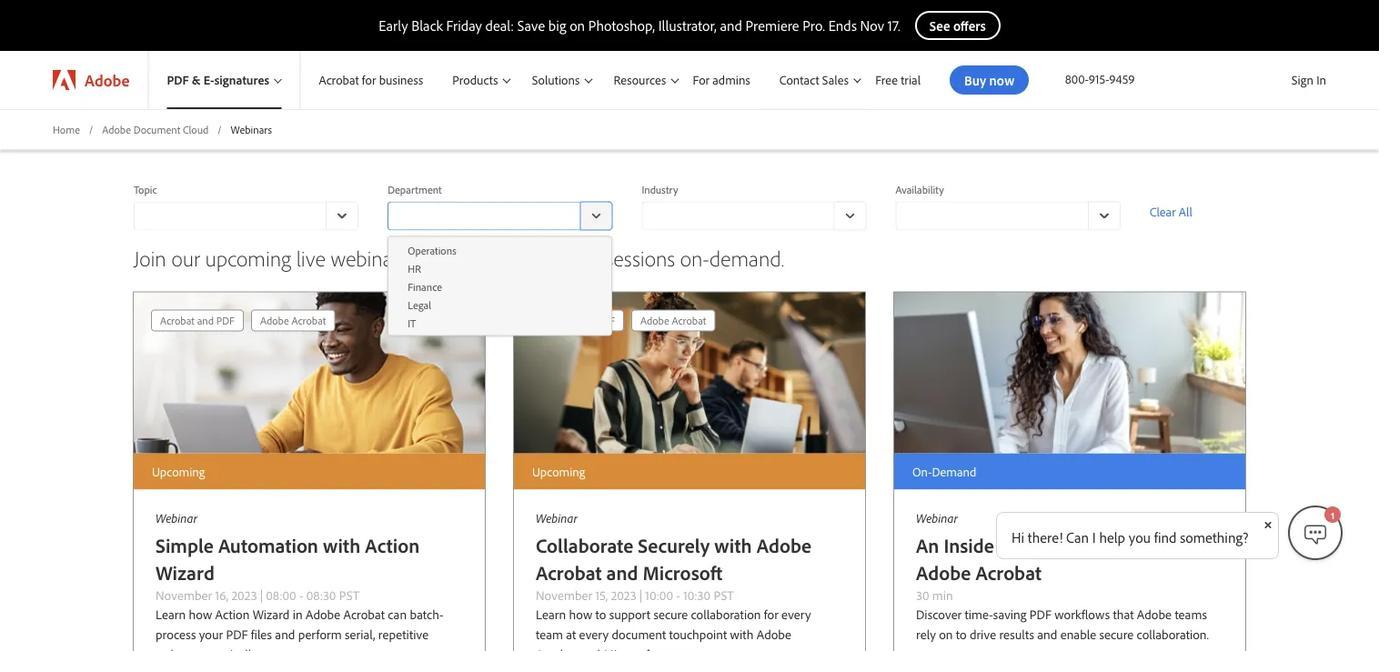 Task type: describe. For each thing, give the bounding box(es) containing it.
Department text field
[[388, 202, 580, 231]]

08:30
[[307, 588, 336, 604]]

drive
[[970, 627, 997, 643]]

adobe link
[[35, 51, 148, 109]]

learn inside webinar simple automation with action wizard november 16, 2023 | 08:00 - 08:30 pst learn how action wizard in adobe acrobat can batch- process your pdf files and perform serial, repetitive tasks automatically.
[[156, 607, 186, 623]]

0 vertical spatial for
[[362, 72, 376, 88]]

0 vertical spatial action
[[365, 533, 420, 559]]

915-
[[1089, 71, 1110, 87]]

acrobat down collaborate
[[536, 560, 602, 586]]

sessions
[[606, 244, 675, 272]]

adobe acrobat cell for securely
[[641, 311, 707, 331]]

touchpoint
[[670, 627, 728, 643]]

grid for automation
[[147, 306, 339, 335]]

clear
[[1150, 204, 1177, 220]]

upcoming
[[205, 244, 291, 272]]

1
[[1331, 511, 1336, 521]]

simple automation with action wizard image
[[134, 293, 485, 454]]

adobe acrobat cell for automation
[[260, 311, 326, 331]]

Topic text field
[[134, 202, 326, 231]]

10:30
[[684, 588, 711, 604]]

trial
[[901, 72, 921, 88]]

it
[[408, 316, 416, 330]]

webinar for simple
[[156, 510, 197, 526]]

Industry text field
[[642, 202, 834, 231]]

acrobat for business
[[319, 72, 424, 88]]

serial,
[[345, 627, 375, 643]]

contact sales
[[780, 72, 849, 88]]

10:00
[[646, 588, 674, 604]]

you
[[1129, 529, 1151, 547]]

friday
[[447, 16, 482, 35]]

and down upcoming at top
[[197, 314, 214, 328]]

demand.
[[710, 244, 785, 272]]

webinar for collaborate
[[536, 510, 578, 526]]

time-
[[965, 607, 994, 623]]

that
[[1114, 607, 1135, 623]]

document
[[612, 627, 667, 643]]

discover
[[917, 607, 962, 623]]

2023 inside webinar collaborate securely with adobe acrobat and microsoft november 15, 2023 | 10:00 - 10:30 pst learn how to support secure collaboration for every team at every document touchpoint with adobe acrobat and microsoft.
[[611, 588, 637, 604]]

use
[[1127, 533, 1158, 559]]

industry
[[642, 183, 679, 196]]

secure inside webinar an inside look: how we use adobe acrobat 30 min discover time-saving pdf workflows that adobe teams rely on to drive results and enable secure collaboration.
[[1100, 627, 1134, 643]]

15,
[[596, 588, 608, 604]]

acrobat and pdf for collaborate
[[541, 314, 615, 328]]

adobe up min
[[917, 560, 972, 586]]

illustrator,
[[659, 16, 717, 35]]

9459
[[1110, 71, 1135, 87]]

sign in
[[1292, 72, 1327, 88]]

operations
[[408, 243, 457, 257]]

sign
[[1292, 72, 1314, 88]]

or
[[413, 244, 430, 272]]

for admins
[[693, 72, 751, 88]]

and inside webinar simple automation with action wizard november 16, 2023 | 08:00 - 08:30 pst learn how action wizard in adobe acrobat can batch- process your pdf files and perform serial, repetitive tasks automatically.
[[275, 627, 295, 643]]

inside
[[944, 533, 995, 559]]

workflows
[[1055, 607, 1111, 623]]

with down collaboration
[[731, 627, 754, 643]]

solutions button
[[514, 51, 596, 109]]

none field topic
[[134, 202, 359, 231]]

nov
[[861, 16, 885, 35]]

08:00
[[266, 588, 296, 604]]

process
[[156, 627, 196, 643]]

contact
[[780, 72, 820, 88]]

admins
[[713, 72, 751, 88]]

e-
[[204, 72, 215, 88]]

on inside webinar an inside look: how we use adobe acrobat 30 min discover time-saving pdf workflows that adobe teams rely on to drive results and enable secure collaboration.
[[939, 627, 953, 643]]

i
[[1093, 529, 1097, 547]]

and inside webinar an inside look: how we use adobe acrobat 30 min discover time-saving pdf workflows that adobe teams rely on to drive results and enable secure collaboration.
[[1038, 627, 1058, 643]]

products button
[[434, 51, 514, 109]]

adobe down upcoming at top
[[260, 314, 289, 328]]

free trial
[[876, 72, 921, 88]]

document
[[134, 122, 180, 136]]

adobe inside webinar simple automation with action wizard november 16, 2023 | 08:00 - 08:30 pst learn how action wizard in adobe acrobat can batch- process your pdf files and perform serial, repetitive tasks automatically.
[[306, 607, 341, 623]]

premiere
[[746, 16, 800, 35]]

webinar an inside look: how we use adobe acrobat 30 min discover time-saving pdf workflows that adobe teams rely on to drive results and enable secure collaboration.
[[917, 510, 1210, 643]]

big
[[549, 16, 567, 35]]

upcoming for collaborate
[[532, 464, 586, 480]]

pro.
[[803, 16, 826, 35]]

webinar for an
[[917, 510, 958, 526]]

800-915-9459
[[1066, 71, 1135, 87]]

hr
[[408, 262, 421, 275]]

results
[[1000, 627, 1035, 643]]

16,
[[215, 588, 229, 604]]

november inside webinar simple automation with action wizard november 16, 2023 | 08:00 - 08:30 pst learn how action wizard in adobe acrobat can batch- process your pdf files and perform serial, repetitive tasks automatically.
[[156, 588, 212, 604]]

and up 15,
[[607, 560, 639, 586]]

2023 inside webinar simple automation with action wizard november 16, 2023 | 08:00 - 08:30 pst learn how action wizard in adobe acrobat can batch- process your pdf files and perform serial, repetitive tasks automatically.
[[232, 588, 257, 604]]

at
[[566, 627, 576, 643]]

hi
[[1012, 529, 1025, 547]]

support
[[610, 607, 651, 623]]

save
[[518, 16, 545, 35]]

0 horizontal spatial on
[[570, 16, 585, 35]]

join our upcoming live webinars or watch our recorded sessions on-demand.
[[134, 244, 785, 272]]

acrobat down recorded
[[541, 314, 575, 328]]

resources button
[[596, 51, 682, 109]]

finance
[[408, 280, 442, 293]]

800-
[[1066, 71, 1089, 87]]

acrobat inside webinar simple automation with action wizard november 16, 2023 | 08:00 - 08:30 pst learn how action wizard in adobe acrobat can batch- process your pdf files and perform serial, repetitive tasks automatically.
[[344, 607, 385, 623]]

upcoming for simple
[[152, 464, 205, 480]]

acrobat down on-
[[672, 314, 707, 328]]

adobe acrobat for securely
[[641, 314, 707, 328]]

can
[[1067, 529, 1090, 547]]

pdf & e-signatures
[[167, 72, 270, 88]]

ends
[[829, 16, 857, 35]]

grid for securely
[[528, 306, 719, 335]]

simple
[[156, 533, 214, 559]]

with for securely
[[715, 533, 752, 559]]

we
[[1096, 533, 1123, 559]]

and left microsoft. at the bottom left of page
[[581, 647, 601, 652]]



Task type: locate. For each thing, give the bounding box(es) containing it.
1 grid from the left
[[147, 306, 339, 335]]

hi there! can i help you find something?
[[1012, 529, 1249, 547]]

how up your
[[189, 607, 212, 623]]

upcoming up simple
[[152, 464, 205, 480]]

adobe up the adobe document cloud
[[85, 70, 130, 90]]

1 horizontal spatial -
[[677, 588, 681, 604]]

secure inside webinar collaborate securely with adobe acrobat and microsoft november 15, 2023 | 10:00 - 10:30 pst learn how to support secure collaboration for every team at every document touchpoint with adobe acrobat and microsoft.
[[654, 607, 688, 623]]

for inside webinar collaborate securely with adobe acrobat and microsoft november 15, 2023 | 10:00 - 10:30 pst learn how to support secure collaboration for every team at every document touchpoint with adobe acrobat and microsoft.
[[764, 607, 779, 623]]

webinars
[[331, 244, 408, 272]]

0 horizontal spatial november
[[156, 588, 212, 604]]

early black friday deal: save big on photoshop, illustrator, and premiere pro. ends nov 17.
[[379, 16, 901, 35]]

800-915-9459 link
[[1066, 71, 1135, 87]]

free trial link
[[865, 51, 932, 109]]

0 horizontal spatial pst
[[339, 588, 360, 604]]

repetitive
[[379, 627, 429, 643]]

all
[[1180, 204, 1193, 220]]

0 horizontal spatial to
[[596, 607, 607, 623]]

sign in button
[[1289, 65, 1331, 96]]

1 horizontal spatial how
[[569, 607, 593, 623]]

1 vertical spatial every
[[579, 627, 609, 643]]

0 vertical spatial every
[[782, 607, 812, 623]]

none field availability
[[896, 202, 1121, 231]]

2 horizontal spatial webinar
[[917, 510, 958, 526]]

none field up demand.
[[642, 202, 867, 231]]

collaboration.
[[1137, 627, 1210, 643]]

november inside webinar collaborate securely with adobe acrobat and microsoft november 15, 2023 | 10:00 - 10:30 pst learn how to support secure collaboration for every team at every document touchpoint with adobe acrobat and microsoft.
[[536, 588, 593, 604]]

sales
[[823, 72, 849, 88]]

for right collaboration
[[764, 607, 779, 623]]

upcoming up collaborate
[[532, 464, 586, 480]]

microsoft.
[[604, 647, 656, 652]]

legal
[[408, 298, 432, 312]]

|
[[260, 588, 263, 604], [640, 588, 643, 604]]

and right results in the right of the page
[[1038, 627, 1058, 643]]

our right the join
[[171, 244, 200, 272]]

none field for topic
[[134, 202, 359, 231]]

pdf inside webinar simple automation with action wizard november 16, 2023 | 08:00 - 08:30 pst learn how action wizard in adobe acrobat can batch- process your pdf files and perform serial, repetitive tasks automatically.
[[226, 627, 248, 643]]

secure
[[654, 607, 688, 623], [1100, 627, 1134, 643]]

1 horizontal spatial pst
[[714, 588, 734, 604]]

none field up watch
[[388, 202, 613, 231]]

wizard down 08:00 on the left of page
[[253, 607, 290, 623]]

pst right 08:30
[[339, 588, 360, 604]]

acrobat inside webinar an inside look: how we use adobe acrobat 30 min discover time-saving pdf workflows that adobe teams rely on to drive results and enable secure collaboration.
[[976, 560, 1042, 586]]

0 horizontal spatial webinar
[[156, 510, 197, 526]]

1 vertical spatial on
[[939, 627, 953, 643]]

none field down search webinars search box
[[896, 202, 1121, 231]]

1 horizontal spatial adobe acrobat
[[641, 314, 707, 328]]

2 adobe acrobat from the left
[[641, 314, 707, 328]]

to
[[596, 607, 607, 623], [956, 627, 967, 643]]

1 our from the left
[[171, 244, 200, 272]]

resources
[[614, 72, 667, 88]]

live
[[296, 244, 326, 272]]

free
[[876, 72, 898, 88]]

rely
[[917, 627, 936, 643]]

0 horizontal spatial wizard
[[156, 560, 215, 586]]

1 - from the left
[[299, 588, 304, 604]]

1 vertical spatial secure
[[1100, 627, 1134, 643]]

business
[[379, 72, 424, 88]]

securely
[[638, 533, 710, 559]]

an
[[917, 533, 940, 559]]

learn inside webinar collaborate securely with adobe acrobat and microsoft november 15, 2023 | 10:00 - 10:30 pst learn how to support secure collaboration for every team at every document touchpoint with adobe acrobat and microsoft.
[[536, 607, 566, 623]]

how inside webinar collaborate securely with adobe acrobat and microsoft november 15, 2023 | 10:00 - 10:30 pst learn how to support secure collaboration for every team at every document touchpoint with adobe acrobat and microsoft.
[[569, 607, 593, 623]]

- inside webinar simple automation with action wizard november 16, 2023 | 08:00 - 08:30 pst learn how action wizard in adobe acrobat can batch- process your pdf files and perform serial, repetitive tasks automatically.
[[299, 588, 304, 604]]

products
[[453, 72, 498, 88]]

2 2023 from the left
[[611, 588, 637, 604]]

files
[[251, 627, 272, 643]]

automatically.
[[185, 647, 259, 652]]

1 upcoming from the left
[[152, 464, 205, 480]]

2023 up support
[[611, 588, 637, 604]]

1 horizontal spatial 2023
[[611, 588, 637, 604]]

pst inside webinar simple automation with action wizard november 16, 2023 | 08:00 - 08:30 pst learn how action wizard in adobe acrobat can batch- process your pdf files and perform serial, repetitive tasks automatically.
[[339, 588, 360, 604]]

there!
[[1028, 529, 1064, 547]]

1 vertical spatial to
[[956, 627, 967, 643]]

to left 'drive'
[[956, 627, 967, 643]]

- inside webinar collaborate securely with adobe acrobat and microsoft november 15, 2023 | 10:00 - 10:30 pst learn how to support secure collaboration for every team at every document touchpoint with adobe acrobat and microsoft.
[[677, 588, 681, 604]]

| left 08:00 on the left of page
[[260, 588, 263, 604]]

pst inside webinar collaborate securely with adobe acrobat and microsoft november 15, 2023 | 10:00 - 10:30 pst learn how to support secure collaboration for every team at every document touchpoint with adobe acrobat and microsoft.
[[714, 588, 734, 604]]

adobe acrobat cell
[[260, 311, 326, 331], [641, 311, 707, 331]]

webinar collaborate securely with adobe acrobat and microsoft november 15, 2023 | 10:00 - 10:30 pst learn how to support secure collaboration for every team at every document touchpoint with adobe acrobat and microsoft.
[[536, 510, 812, 652]]

solutions
[[532, 72, 580, 88]]

for left the business
[[362, 72, 376, 88]]

on right the big
[[570, 16, 585, 35]]

acrobat left the business
[[319, 72, 359, 88]]

with
[[323, 533, 361, 559], [715, 533, 752, 559], [731, 627, 754, 643]]

webinar simple automation with action wizard november 16, 2023 | 08:00 - 08:30 pst learn how action wizard in adobe acrobat can batch- process your pdf files and perform serial, repetitive tasks automatically.
[[156, 510, 444, 652]]

0 vertical spatial to
[[596, 607, 607, 623]]

how
[[1052, 533, 1091, 559]]

none field for department
[[388, 202, 613, 231]]

cloud
[[183, 122, 209, 136]]

department
[[388, 183, 442, 196]]

2 our from the left
[[491, 244, 520, 272]]

adobe up collaboration. on the bottom right
[[1138, 607, 1172, 623]]

none field department
[[388, 202, 613, 231]]

1 vertical spatial for
[[764, 607, 779, 623]]

acrobat and pdf cell for simple
[[160, 311, 235, 331]]

and right files
[[275, 627, 295, 643]]

&
[[192, 72, 201, 88]]

adobe acrobat down on-
[[641, 314, 707, 328]]

0 horizontal spatial adobe acrobat
[[260, 314, 326, 328]]

1 2023 from the left
[[232, 588, 257, 604]]

2 none field from the left
[[388, 202, 613, 231]]

help
[[1100, 529, 1126, 547]]

list box containing operations
[[389, 241, 612, 332]]

| left 10:00
[[640, 588, 643, 604]]

pdf down the sessions
[[597, 314, 615, 328]]

0 horizontal spatial acrobat and pdf
[[160, 314, 235, 328]]

look:
[[999, 533, 1048, 559]]

can
[[388, 607, 407, 623]]

collaborate
[[536, 533, 634, 559]]

4 none field from the left
[[896, 202, 1121, 231]]

0 horizontal spatial upcoming
[[152, 464, 205, 480]]

1 horizontal spatial acrobat and pdf cell
[[541, 311, 615, 331]]

on-
[[913, 464, 932, 480]]

1 horizontal spatial adobe acrobat cell
[[641, 311, 707, 331]]

adobe inside 'link'
[[102, 122, 131, 136]]

adobe acrobat
[[260, 314, 326, 328], [641, 314, 707, 328]]

17.
[[888, 16, 901, 35]]

acrobat up serial,
[[344, 607, 385, 623]]

every
[[782, 607, 812, 623], [579, 627, 609, 643]]

Availability text field
[[896, 202, 1088, 231]]

acrobat down the join
[[160, 314, 195, 328]]

0 horizontal spatial adobe acrobat cell
[[260, 311, 326, 331]]

1 learn from the left
[[156, 607, 186, 623]]

2 acrobat and pdf cell from the left
[[541, 311, 615, 331]]

with up microsoft
[[715, 533, 752, 559]]

action up can
[[365, 533, 420, 559]]

webinar inside webinar simple automation with action wizard november 16, 2023 | 08:00 - 08:30 pst learn how action wizard in adobe acrobat can batch- process your pdf files and perform serial, repetitive tasks automatically.
[[156, 510, 197, 526]]

clear all
[[1150, 204, 1193, 220]]

adobe document cloud
[[102, 122, 209, 136]]

0 horizontal spatial every
[[579, 627, 609, 643]]

0 horizontal spatial |
[[260, 588, 263, 604]]

webinar up an
[[917, 510, 958, 526]]

acrobat down live
[[292, 314, 326, 328]]

1 horizontal spatial on
[[939, 627, 953, 643]]

adobe up collaboration
[[757, 533, 812, 559]]

none field for industry
[[642, 202, 867, 231]]

signatures
[[215, 72, 270, 88]]

to down 15,
[[596, 607, 607, 623]]

adobe left filters
[[102, 122, 131, 136]]

| inside webinar collaborate securely with adobe acrobat and microsoft november 15, 2023 | 10:00 - 10:30 pst learn how to support secure collaboration for every team at every document touchpoint with adobe acrobat and microsoft.
[[640, 588, 643, 604]]

1 | from the left
[[260, 588, 263, 604]]

30
[[917, 588, 930, 604]]

1 adobe acrobat cell from the left
[[260, 311, 326, 331]]

filters link
[[134, 132, 187, 154]]

acrobat and pdf cell
[[160, 311, 235, 331], [541, 311, 615, 331]]

adobe down the sessions
[[641, 314, 670, 328]]

adobe acrobat down live
[[260, 314, 326, 328]]

2023 right 16, at the bottom
[[232, 588, 257, 604]]

2023
[[232, 588, 257, 604], [611, 588, 637, 604]]

1 horizontal spatial grid
[[528, 306, 719, 335]]

wizard down simple
[[156, 560, 215, 586]]

acrobat and pdf cell down the join
[[160, 311, 235, 331]]

- left the 10:30
[[677, 588, 681, 604]]

1 horizontal spatial acrobat and pdf
[[541, 314, 615, 328]]

0 horizontal spatial acrobat and pdf cell
[[160, 311, 235, 331]]

on right rely
[[939, 627, 953, 643]]

enable
[[1061, 627, 1097, 643]]

teams
[[1175, 607, 1208, 623]]

0 vertical spatial wizard
[[156, 560, 215, 586]]

secure down 10:00
[[654, 607, 688, 623]]

2 upcoming from the left
[[532, 464, 586, 480]]

an inside look: how we use adobe acrobat image
[[895, 293, 1246, 454]]

0 horizontal spatial -
[[299, 588, 304, 604]]

adobe acrobat cell down live
[[260, 311, 326, 331]]

1 horizontal spatial action
[[365, 533, 420, 559]]

for
[[362, 72, 376, 88], [764, 607, 779, 623]]

acrobat and pdf down the join
[[160, 314, 235, 328]]

perform
[[298, 627, 342, 643]]

| inside webinar simple automation with action wizard november 16, 2023 | 08:00 - 08:30 pst learn how action wizard in adobe acrobat can batch- process your pdf files and perform serial, repetitive tasks automatically.
[[260, 588, 263, 604]]

2 november from the left
[[536, 588, 593, 604]]

on-
[[681, 244, 710, 272]]

pdf right saving
[[1030, 607, 1052, 623]]

none field industry
[[642, 202, 867, 231]]

for
[[693, 72, 710, 88]]

acrobat and pdf for simple
[[160, 314, 235, 328]]

availability
[[896, 183, 945, 196]]

topic
[[134, 183, 157, 196]]

2 - from the left
[[677, 588, 681, 604]]

how up 'at'
[[569, 607, 593, 623]]

learn up process at the bottom left of the page
[[156, 607, 186, 623]]

pdf inside webinar an inside look: how we use adobe acrobat 30 min discover time-saving pdf workflows that adobe teams rely on to drive results and enable secure collaboration.
[[1030, 607, 1052, 623]]

collaborate securely with adobe acrobat and microsoft image
[[514, 293, 866, 454]]

0 horizontal spatial 2023
[[232, 588, 257, 604]]

every right collaboration
[[782, 607, 812, 623]]

1 horizontal spatial for
[[764, 607, 779, 623]]

1 horizontal spatial learn
[[536, 607, 566, 623]]

and left premiere at right top
[[720, 16, 743, 35]]

every right 'at'
[[579, 627, 609, 643]]

1 how from the left
[[189, 607, 212, 623]]

adobe down 08:30
[[306, 607, 341, 623]]

with for automation
[[323, 533, 361, 559]]

-
[[299, 588, 304, 604], [677, 588, 681, 604]]

1 november from the left
[[156, 588, 212, 604]]

1 webinar from the left
[[156, 510, 197, 526]]

our down department field
[[491, 244, 520, 272]]

webinar inside webinar collaborate securely with adobe acrobat and microsoft november 15, 2023 | 10:00 - 10:30 pst learn how to support secure collaboration for every team at every document touchpoint with adobe acrobat and microsoft.
[[536, 510, 578, 526]]

to inside webinar collaborate securely with adobe acrobat and microsoft november 15, 2023 | 10:00 - 10:30 pst learn how to support secure collaboration for every team at every document touchpoint with adobe acrobat and microsoft.
[[596, 607, 607, 623]]

pdf & e-signatures button
[[149, 51, 300, 109]]

webinar up simple
[[156, 510, 197, 526]]

webinar up collaborate
[[536, 510, 578, 526]]

learn up team
[[536, 607, 566, 623]]

0 horizontal spatial for
[[362, 72, 376, 88]]

Search Webinars search field
[[791, 121, 1246, 150]]

2 learn from the left
[[536, 607, 566, 623]]

1 none field from the left
[[134, 202, 359, 231]]

2 grid from the left
[[528, 306, 719, 335]]

adobe acrobat cell down on-
[[641, 311, 707, 331]]

wizard
[[156, 560, 215, 586], [253, 607, 290, 623]]

None field
[[134, 202, 359, 231], [388, 202, 613, 231], [642, 202, 867, 231], [896, 202, 1121, 231]]

1 acrobat and pdf cell from the left
[[160, 311, 235, 331]]

1 vertical spatial action
[[215, 607, 250, 623]]

acrobat down team
[[536, 647, 578, 652]]

acrobat and pdf cell for collaborate
[[541, 311, 615, 331]]

deal:
[[486, 16, 514, 35]]

pdf up automatically.
[[226, 627, 248, 643]]

1 horizontal spatial every
[[782, 607, 812, 623]]

none field for availability
[[896, 202, 1121, 231]]

1 horizontal spatial webinar
[[536, 510, 578, 526]]

learn
[[156, 607, 186, 623], [536, 607, 566, 623]]

1 horizontal spatial upcoming
[[532, 464, 586, 480]]

grid
[[147, 306, 339, 335], [528, 306, 719, 335]]

0 vertical spatial on
[[570, 16, 585, 35]]

- up in
[[299, 588, 304, 604]]

team
[[536, 627, 563, 643]]

2 | from the left
[[640, 588, 643, 604]]

none field up upcoming at top
[[134, 202, 359, 231]]

acrobat and pdf cell down recorded
[[541, 311, 615, 331]]

1 horizontal spatial to
[[956, 627, 967, 643]]

to inside webinar an inside look: how we use adobe acrobat 30 min discover time-saving pdf workflows that adobe teams rely on to drive results and enable secure collaboration.
[[956, 627, 967, 643]]

how
[[189, 607, 212, 623], [569, 607, 593, 623]]

action down 16, at the bottom
[[215, 607, 250, 623]]

grid down the sessions
[[528, 306, 719, 335]]

adobe down collaboration
[[757, 627, 792, 643]]

pst up collaboration
[[714, 588, 734, 604]]

0 horizontal spatial our
[[171, 244, 200, 272]]

0 horizontal spatial grid
[[147, 306, 339, 335]]

on-demand
[[913, 464, 977, 480]]

1 pst from the left
[[339, 588, 360, 604]]

3 webinar from the left
[[917, 510, 958, 526]]

with inside webinar simple automation with action wizard november 16, 2023 | 08:00 - 08:30 pst learn how action wizard in adobe acrobat can batch- process your pdf files and perform serial, repetitive tasks automatically.
[[323, 533, 361, 559]]

2 how from the left
[[569, 607, 593, 623]]

secure down the that on the bottom right
[[1100, 627, 1134, 643]]

acrobat down look:
[[976, 560, 1042, 586]]

0 horizontal spatial secure
[[654, 607, 688, 623]]

2 webinar from the left
[[536, 510, 578, 526]]

0 horizontal spatial how
[[189, 607, 212, 623]]

operations hr finance legal it
[[408, 243, 457, 330]]

and down recorded
[[578, 314, 594, 328]]

november left 15,
[[536, 588, 593, 604]]

adobe acrobat for automation
[[260, 314, 326, 328]]

1 acrobat and pdf from the left
[[160, 314, 235, 328]]

3 none field from the left
[[642, 202, 867, 231]]

join our upcoming live webinars or watch our recorded sessions on-demand. element
[[105, 278, 1275, 652]]

1 horizontal spatial secure
[[1100, 627, 1134, 643]]

pdf left the &
[[167, 72, 189, 88]]

1 horizontal spatial november
[[536, 588, 593, 604]]

0 horizontal spatial learn
[[156, 607, 186, 623]]

2 adobe acrobat cell from the left
[[641, 311, 707, 331]]

1 horizontal spatial our
[[491, 244, 520, 272]]

with up 08:30
[[323, 533, 361, 559]]

webinar inside webinar an inside look: how we use adobe acrobat 30 min discover time-saving pdf workflows that adobe teams rely on to drive results and enable secure collaboration.
[[917, 510, 958, 526]]

grid down upcoming at top
[[147, 306, 339, 335]]

0 horizontal spatial action
[[215, 607, 250, 623]]

in
[[293, 607, 303, 623]]

1 horizontal spatial |
[[640, 588, 643, 604]]

pdf
[[167, 72, 189, 88], [216, 314, 235, 328], [597, 314, 615, 328], [1030, 607, 1052, 623], [226, 627, 248, 643]]

pdf down upcoming at top
[[216, 314, 235, 328]]

microsoft
[[643, 560, 723, 586]]

2 acrobat and pdf from the left
[[541, 314, 615, 328]]

filters element
[[134, 179, 1246, 245]]

1 button
[[1289, 506, 1344, 561]]

2 pst from the left
[[714, 588, 734, 604]]

how inside webinar simple automation with action wizard november 16, 2023 | 08:00 - 08:30 pst learn how action wizard in adobe acrobat can batch- process your pdf files and perform serial, repetitive tasks automatically.
[[189, 607, 212, 623]]

acrobat and pdf down recorded
[[541, 314, 615, 328]]

1 vertical spatial wizard
[[253, 607, 290, 623]]

0 vertical spatial secure
[[654, 607, 688, 623]]

november left 16, at the bottom
[[156, 588, 212, 604]]

list box
[[389, 241, 612, 332]]

1 horizontal spatial wizard
[[253, 607, 290, 623]]

1 adobe acrobat from the left
[[260, 314, 326, 328]]

home
[[53, 122, 80, 136]]

pdf inside popup button
[[167, 72, 189, 88]]

early
[[379, 16, 408, 35]]

in
[[1317, 72, 1327, 88]]



Task type: vqa. For each thing, say whether or not it's contained in the screenshot.
third webinar from right
yes



